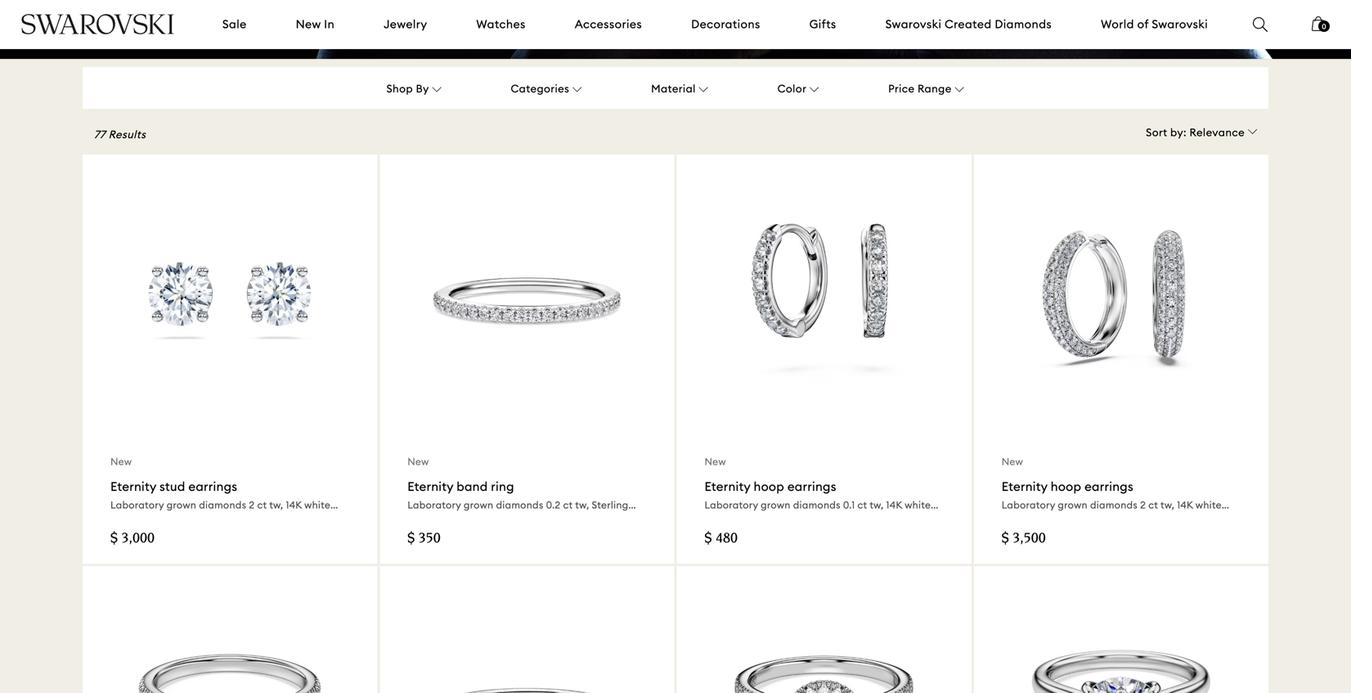 Task type: vqa. For each thing, say whether or not it's contained in the screenshot.


Task type: describe. For each thing, give the bounding box(es) containing it.
0
[[1323, 22, 1327, 31]]

gifts
[[810, 17, 837, 32]]

1 swarovski from the left
[[886, 17, 942, 32]]

swarovski image
[[20, 14, 175, 35]]

in
[[324, 17, 335, 32]]

accessories
[[575, 17, 642, 32]]

new for $ 480
[[705, 456, 726, 468]]

price range
[[889, 82, 952, 95]]

eternity band ring
[[408, 479, 514, 494]]

new for $ 350
[[408, 456, 429, 468]]

watches link
[[477, 16, 526, 32]]

sale
[[222, 17, 247, 32]]

swarovski created diamonds link
[[886, 16, 1052, 32]]

results
[[108, 128, 146, 141]]

range
[[918, 82, 952, 95]]

eternity for $ 480
[[705, 479, 751, 494]]

eternity stud earrings
[[110, 479, 238, 494]]

0 link
[[1312, 15, 1330, 43]]

accessories link
[[575, 16, 642, 32]]

diamonds
[[995, 17, 1052, 32]]

sort
[[1146, 126, 1168, 139]]

eternity for $ 3,500
[[1002, 479, 1048, 494]]

created
[[945, 17, 992, 32]]

earrings for $ 3,000
[[189, 479, 238, 494]]

decorations link
[[691, 16, 761, 32]]

$ 350
[[408, 532, 441, 547]]

by: relevance
[[1171, 126, 1245, 139]]

eternity hoop earrings for $ 3,500
[[1002, 479, 1134, 494]]

77 results
[[94, 128, 146, 141]]

categories
[[511, 82, 570, 95]]

color
[[778, 82, 807, 95]]

$ 480
[[705, 532, 738, 547]]

jewelry link
[[384, 16, 427, 32]]

material
[[651, 82, 696, 95]]

hoop for $ 3,500
[[1051, 479, 1082, 494]]

swarovski created diamonds
[[886, 17, 1052, 32]]



Task type: locate. For each thing, give the bounding box(es) containing it.
swarovski left created
[[886, 17, 942, 32]]

eternity for $ 3,000
[[110, 479, 156, 494]]

2 eternity hoop earrings from the left
[[1002, 479, 1134, 494]]

new up $ 480
[[705, 456, 726, 468]]

eternity hoop earrings for $ 480
[[705, 479, 837, 494]]

jewelry
[[384, 17, 427, 32]]

2 hoop from the left
[[1051, 479, 1082, 494]]

hoop
[[754, 479, 785, 494], [1051, 479, 1082, 494]]

new for $ 3,500
[[1002, 456, 1024, 468]]

$ 3,500
[[1002, 532, 1046, 547]]

shop by
[[387, 82, 429, 95]]

decorations
[[691, 17, 761, 32]]

1 eternity from the left
[[110, 479, 156, 494]]

77
[[94, 128, 106, 141]]

cart-mobile image image
[[1312, 16, 1326, 31]]

eternity hoop earrings up $ 480
[[705, 479, 837, 494]]

new in link
[[296, 16, 335, 32]]

search image image
[[1254, 17, 1268, 32]]

price
[[889, 82, 915, 95]]

sort by: relevance
[[1146, 126, 1245, 139]]

2 earrings from the left
[[788, 479, 837, 494]]

0 horizontal spatial eternity hoop earrings
[[705, 479, 837, 494]]

earrings
[[189, 479, 238, 494], [788, 479, 837, 494], [1085, 479, 1134, 494]]

1 horizontal spatial hoop
[[1051, 479, 1082, 494]]

1 earrings from the left
[[189, 479, 238, 494]]

new in
[[296, 17, 335, 32]]

eternity for $ 350
[[408, 479, 454, 494]]

eternity left band
[[408, 479, 454, 494]]

gifts link
[[810, 16, 837, 32]]

watches
[[477, 17, 526, 32]]

1 horizontal spatial earrings
[[788, 479, 837, 494]]

eternity hoop earrings
[[705, 479, 837, 494], [1002, 479, 1134, 494]]

eternity up the $ 3,500
[[1002, 479, 1048, 494]]

new
[[296, 17, 321, 32], [110, 456, 132, 468], [408, 456, 429, 468], [705, 456, 726, 468], [1002, 456, 1024, 468]]

sort by: relevance button
[[1146, 112, 1258, 140]]

1 horizontal spatial eternity hoop earrings
[[1002, 479, 1134, 494]]

3 earrings from the left
[[1085, 479, 1134, 494]]

earrings for $ 3,500
[[1085, 479, 1134, 494]]

swarovski right of
[[1152, 17, 1209, 32]]

sale link
[[222, 16, 247, 32]]

new left in
[[296, 17, 321, 32]]

new up eternity band ring
[[408, 456, 429, 468]]

0 horizontal spatial swarovski
[[886, 17, 942, 32]]

shop
[[387, 82, 413, 95]]

world
[[1101, 17, 1135, 32]]

stud
[[160, 479, 185, 494]]

band
[[457, 479, 488, 494]]

earrings for $ 480
[[788, 479, 837, 494]]

eternity up $ 480
[[705, 479, 751, 494]]

3 eternity from the left
[[705, 479, 751, 494]]

0 horizontal spatial hoop
[[754, 479, 785, 494]]

1 horizontal spatial swarovski
[[1152, 17, 1209, 32]]

of
[[1138, 17, 1149, 32]]

world of swarovski link
[[1101, 16, 1209, 32]]

$ 3,000
[[110, 532, 155, 547]]

0 horizontal spatial earrings
[[189, 479, 238, 494]]

eternity hoop earrings up the $ 3,500
[[1002, 479, 1134, 494]]

new up the eternity stud earrings
[[110, 456, 132, 468]]

4 eternity from the left
[[1002, 479, 1048, 494]]

1 eternity hoop earrings from the left
[[705, 479, 837, 494]]

eternity
[[110, 479, 156, 494], [408, 479, 454, 494], [705, 479, 751, 494], [1002, 479, 1048, 494]]

new for $ 3,000
[[110, 456, 132, 468]]

hoop for $ 480
[[754, 479, 785, 494]]

2 swarovski from the left
[[1152, 17, 1209, 32]]

ring
[[491, 479, 514, 494]]

swarovski
[[886, 17, 942, 32], [1152, 17, 1209, 32]]

eternity left stud on the bottom left of page
[[110, 479, 156, 494]]

2 eternity from the left
[[408, 479, 454, 494]]

new up the $ 3,500
[[1002, 456, 1024, 468]]

1 hoop from the left
[[754, 479, 785, 494]]

by
[[416, 82, 429, 95]]

world of swarovski
[[1101, 17, 1209, 32]]

2 horizontal spatial earrings
[[1085, 479, 1134, 494]]



